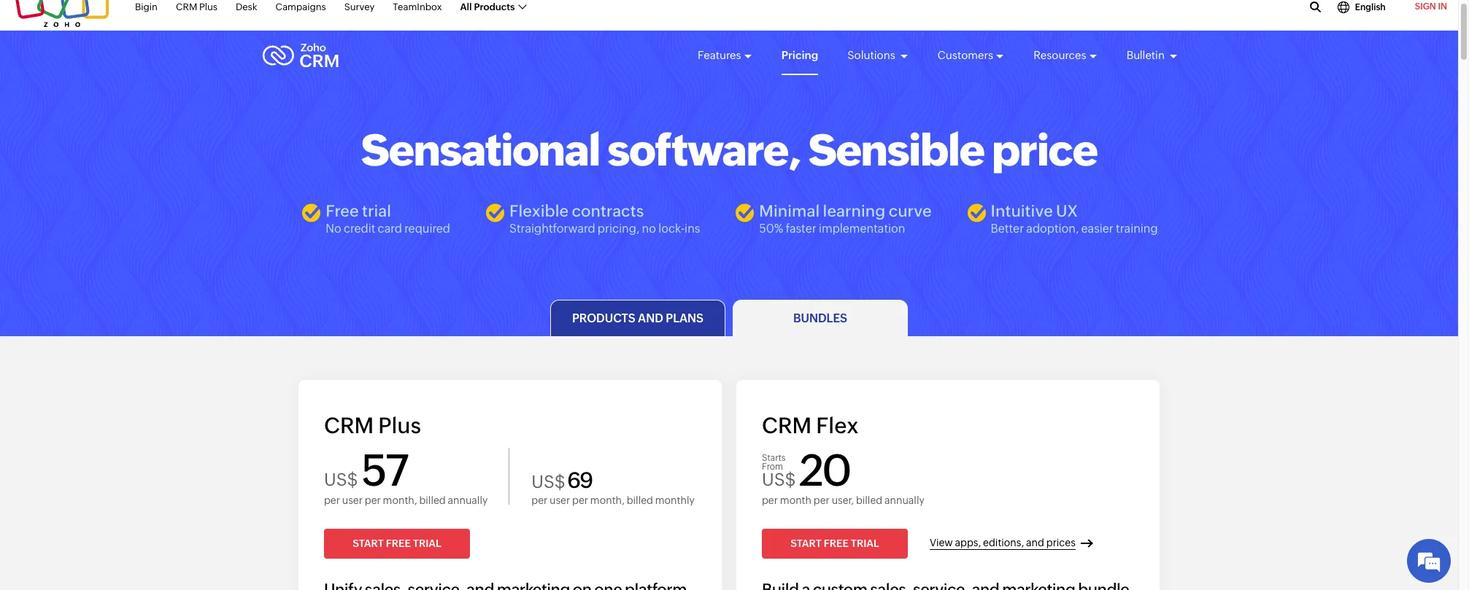 Task type: vqa. For each thing, say whether or not it's contained in the screenshot.
editions,
yes



Task type: locate. For each thing, give the bounding box(es) containing it.
free
[[386, 538, 411, 549], [824, 538, 849, 549]]

0 horizontal spatial plus
[[199, 1, 217, 12]]

2 per from the left
[[365, 495, 381, 506]]

1 start free trial link from the left
[[324, 529, 470, 559]]

start free trial
[[353, 538, 441, 549], [791, 538, 879, 549]]

free trial no credit card required
[[326, 202, 450, 236]]

us$ inside us$ 57 per user per month, billed annually
[[324, 470, 358, 490]]

start free trial down user,
[[791, 538, 879, 549]]

1 horizontal spatial us$
[[532, 472, 566, 492]]

start free trial down us$ 57 per user per month, billed annually
[[353, 538, 441, 549]]

month
[[780, 495, 812, 506]]

credit
[[344, 222, 375, 236]]

start free trial link
[[324, 529, 470, 559], [762, 529, 908, 559]]

user for 69
[[550, 495, 570, 506]]

products
[[474, 1, 515, 12], [572, 311, 635, 325]]

billed
[[419, 495, 446, 506], [627, 495, 653, 506], [856, 495, 883, 506]]

2 annually from the left
[[885, 495, 925, 506]]

2 horizontal spatial us$
[[762, 470, 796, 490]]

annually inside us$ 20 per month per user, billed annually
[[885, 495, 925, 506]]

and left plans on the left bottom of page
[[638, 311, 663, 325]]

sign in link
[[1404, 0, 1458, 21]]

2 billed from the left
[[627, 495, 653, 506]]

1 horizontal spatial user
[[550, 495, 570, 506]]

1 month, from the left
[[383, 495, 417, 506]]

month, inside us$ 69 per user per month, billed monthly
[[590, 495, 625, 506]]

0 vertical spatial plus
[[199, 1, 217, 12]]

1 billed from the left
[[419, 495, 446, 506]]

pricing,
[[598, 222, 640, 236]]

english
[[1355, 2, 1386, 12]]

2 start from the left
[[791, 538, 822, 549]]

minimal learning curve 50% faster implementation
[[759, 202, 932, 236]]

1 per from the left
[[324, 495, 340, 506]]

free for 2nd start free trial link from the right
[[386, 538, 411, 549]]

campaigns
[[276, 1, 326, 12]]

billed for 57
[[419, 495, 446, 506]]

0 vertical spatial products
[[474, 1, 515, 12]]

annually for 20
[[885, 495, 925, 506]]

us$
[[324, 470, 358, 490], [762, 470, 796, 490], [532, 472, 566, 492]]

us$ inside us$ 69 per user per month, billed monthly
[[532, 472, 566, 492]]

plans
[[666, 311, 704, 325]]

month, inside us$ 57 per user per month, billed annually
[[383, 495, 417, 506]]

0 horizontal spatial us$
[[324, 470, 358, 490]]

us$ left 57
[[324, 470, 358, 490]]

start free trial link down user,
[[762, 529, 908, 559]]

starts from
[[762, 453, 786, 472]]

annually inside us$ 57 per user per month, billed annually
[[448, 495, 488, 506]]

1 user from the left
[[342, 495, 363, 506]]

start free trial link down us$ 57 per user per month, billed annually
[[324, 529, 470, 559]]

3 billed from the left
[[856, 495, 883, 506]]

month,
[[383, 495, 417, 506], [590, 495, 625, 506]]

survey link
[[344, 0, 375, 21]]

user
[[342, 495, 363, 506], [550, 495, 570, 506]]

1 horizontal spatial annually
[[885, 495, 925, 506]]

billed inside us$ 20 per month per user, billed annually
[[856, 495, 883, 506]]

1 horizontal spatial month,
[[590, 495, 625, 506]]

and left the prices
[[1026, 538, 1044, 549]]

1 vertical spatial products
[[572, 311, 635, 325]]

zoho crm logo image
[[262, 39, 339, 72]]

crm plus left desk
[[176, 1, 217, 12]]

billed inside us$ 69 per user per month, billed monthly
[[627, 495, 653, 506]]

billed inside us$ 57 per user per month, billed annually
[[419, 495, 446, 506]]

1 horizontal spatial products
[[572, 311, 635, 325]]

crm up starts
[[762, 413, 812, 438]]

0 horizontal spatial month,
[[383, 495, 417, 506]]

crm for 20
[[762, 413, 812, 438]]

1 annually from the left
[[448, 495, 488, 506]]

free down us$ 57 per user per month, billed annually
[[386, 538, 411, 549]]

sensational
[[361, 125, 600, 175]]

0 horizontal spatial trial
[[413, 538, 441, 549]]

annually
[[448, 495, 488, 506], [885, 495, 925, 506]]

desk
[[236, 1, 257, 12]]

bulletin
[[1127, 49, 1167, 61]]

1 horizontal spatial and
[[1026, 538, 1044, 549]]

teaminbox
[[393, 1, 442, 12]]

0 vertical spatial and
[[638, 311, 663, 325]]

1 horizontal spatial crm
[[324, 413, 374, 438]]

apps,
[[955, 538, 981, 549]]

0 horizontal spatial products
[[474, 1, 515, 12]]

1 horizontal spatial trial
[[851, 538, 879, 549]]

0 horizontal spatial annually
[[448, 495, 488, 506]]

billed left monthly
[[627, 495, 653, 506]]

billed right 57
[[419, 495, 446, 506]]

trial down user,
[[851, 538, 879, 549]]

1 start from the left
[[353, 538, 384, 549]]

1 horizontal spatial billed
[[627, 495, 653, 506]]

plus up 57
[[378, 413, 421, 438]]

trial for 2nd start free trial link from the right
[[413, 538, 441, 549]]

and
[[638, 311, 663, 325], [1026, 538, 1044, 549]]

desk link
[[236, 0, 257, 21]]

prices
[[1046, 538, 1076, 549]]

ins
[[685, 222, 700, 236]]

57
[[361, 445, 408, 495]]

20
[[799, 445, 851, 495]]

2 trial from the left
[[851, 538, 879, 549]]

start
[[353, 538, 384, 549], [791, 538, 822, 549]]

0 horizontal spatial crm plus
[[176, 1, 217, 12]]

trial down us$ 57 per user per month, billed annually
[[413, 538, 441, 549]]

1 horizontal spatial start free trial
[[791, 538, 879, 549]]

2 horizontal spatial billed
[[856, 495, 883, 506]]

0 horizontal spatial and
[[638, 311, 663, 325]]

1 vertical spatial and
[[1026, 538, 1044, 549]]

crm plus up 57
[[324, 413, 421, 438]]

campaigns link
[[276, 0, 326, 21]]

user for 57
[[342, 495, 363, 506]]

us$ left 69
[[532, 472, 566, 492]]

monthly
[[655, 495, 695, 506]]

sign in
[[1415, 1, 1447, 12]]

1 free from the left
[[386, 538, 411, 549]]

card
[[378, 222, 402, 236]]

crm
[[176, 1, 197, 12], [324, 413, 374, 438], [762, 413, 812, 438]]

2 horizontal spatial crm
[[762, 413, 812, 438]]

contracts
[[572, 202, 644, 220]]

plus
[[199, 1, 217, 12], [378, 413, 421, 438]]

bulletin link
[[1127, 36, 1178, 75]]

all products link
[[460, 0, 526, 21]]

50%
[[759, 222, 783, 236]]

resources link
[[1034, 36, 1097, 75]]

per
[[324, 495, 340, 506], [365, 495, 381, 506], [532, 495, 548, 506], [572, 495, 588, 506], [762, 495, 778, 506], [814, 495, 830, 506]]

products and plans
[[572, 311, 704, 325]]

0 horizontal spatial free
[[386, 538, 411, 549]]

0 horizontal spatial billed
[[419, 495, 446, 506]]

crm up 57
[[324, 413, 374, 438]]

0 horizontal spatial start
[[353, 538, 384, 549]]

1 horizontal spatial plus
[[378, 413, 421, 438]]

plus left desk
[[199, 1, 217, 12]]

4 per from the left
[[572, 495, 588, 506]]

trial
[[413, 538, 441, 549], [851, 538, 879, 549]]

1 vertical spatial plus
[[378, 413, 421, 438]]

us$ 20 per month per user, billed annually
[[762, 445, 925, 506]]

user inside us$ 69 per user per month, billed monthly
[[550, 495, 570, 506]]

0 horizontal spatial start free trial link
[[324, 529, 470, 559]]

month, for 69
[[590, 495, 625, 506]]

user inside us$ 57 per user per month, billed annually
[[342, 495, 363, 506]]

1 start free trial from the left
[[353, 538, 441, 549]]

1 horizontal spatial start
[[791, 538, 822, 549]]

us$ for 57
[[324, 470, 358, 490]]

1 trial from the left
[[413, 538, 441, 549]]

all products
[[460, 1, 515, 12]]

billed right user,
[[856, 495, 883, 506]]

view apps, editions, and prices
[[930, 538, 1076, 549]]

crm plus
[[176, 1, 217, 12], [324, 413, 421, 438]]

5 per from the left
[[762, 495, 778, 506]]

software,
[[607, 125, 801, 175]]

training
[[1116, 222, 1158, 236]]

2 user from the left
[[550, 495, 570, 506]]

0 horizontal spatial user
[[342, 495, 363, 506]]

2 month, from the left
[[590, 495, 625, 506]]

1 horizontal spatial free
[[824, 538, 849, 549]]

1 horizontal spatial crm plus
[[324, 413, 421, 438]]

crm right bigin on the top of page
[[176, 1, 197, 12]]

us$ down starts
[[762, 470, 796, 490]]

sensible
[[808, 125, 984, 175]]

us$ inside us$ 20 per month per user, billed annually
[[762, 470, 796, 490]]

features link
[[698, 36, 752, 75]]

2 free from the left
[[824, 538, 849, 549]]

annually for 57
[[448, 495, 488, 506]]

1 horizontal spatial start free trial link
[[762, 529, 908, 559]]

crm plus link
[[176, 0, 217, 21]]

0 vertical spatial crm plus
[[176, 1, 217, 12]]

start free trial for 2nd start free trial link from the right
[[353, 538, 441, 549]]

free down user,
[[824, 538, 849, 549]]

features
[[698, 49, 741, 61]]

2 start free trial from the left
[[791, 538, 879, 549]]

0 horizontal spatial start free trial
[[353, 538, 441, 549]]



Task type: describe. For each thing, give the bounding box(es) containing it.
customers
[[938, 49, 993, 61]]

flexible
[[509, 202, 569, 220]]

6 per from the left
[[814, 495, 830, 506]]

bundles
[[793, 311, 847, 325]]

us$ for 20
[[762, 470, 796, 490]]

69
[[567, 468, 592, 494]]

us$ for 69
[[532, 472, 566, 492]]

curve
[[889, 202, 932, 220]]

no
[[326, 222, 341, 236]]

no
[[642, 222, 656, 236]]

intuitive
[[991, 202, 1053, 220]]

straightforward
[[509, 222, 595, 236]]

start for 1st start free trial link from the right
[[791, 538, 822, 549]]

pricing link
[[781, 36, 818, 75]]

bigin link
[[135, 0, 158, 21]]

intuitive ux better adoption, easier training
[[991, 202, 1158, 236]]

teaminbox link
[[393, 0, 442, 21]]

flex
[[816, 413, 859, 438]]

start free trial for 1st start free trial link from the right
[[791, 538, 879, 549]]

adoption,
[[1026, 222, 1079, 236]]

free for 1st start free trial link from the right
[[824, 538, 849, 549]]

1 vertical spatial crm plus
[[324, 413, 421, 438]]

2 start free trial link from the left
[[762, 529, 908, 559]]

easier
[[1081, 222, 1114, 236]]

0 horizontal spatial crm
[[176, 1, 197, 12]]

sign
[[1415, 1, 1436, 12]]

solutions link
[[848, 36, 909, 75]]

sensational software, sensible price
[[361, 125, 1097, 175]]

month, for 57
[[383, 495, 417, 506]]

trial for 1st start free trial link from the right
[[851, 538, 879, 549]]

view
[[930, 538, 953, 549]]

plus inside crm plus link
[[199, 1, 217, 12]]

crm for per user per month,
[[324, 413, 374, 438]]

implementation
[[819, 222, 905, 236]]

lock-
[[658, 222, 685, 236]]

faster
[[786, 222, 816, 236]]

required
[[404, 222, 450, 236]]

flexible contracts straightforward pricing, no lock-ins
[[509, 202, 700, 236]]

free
[[326, 202, 359, 220]]

all
[[460, 1, 472, 12]]

bigin
[[135, 1, 158, 12]]

ux
[[1056, 202, 1078, 220]]

3 per from the left
[[532, 495, 548, 506]]

solutions
[[848, 49, 898, 61]]

billed for 69
[[627, 495, 653, 506]]

price
[[992, 125, 1097, 175]]

in
[[1438, 1, 1447, 12]]

crm flex
[[762, 413, 859, 438]]

pricing
[[781, 49, 818, 61]]

from
[[762, 462, 783, 472]]

editions,
[[983, 538, 1024, 549]]

resources
[[1034, 49, 1087, 61]]

us$ 57 per user per month, billed annually
[[324, 445, 488, 506]]

us$ 69 per user per month, billed monthly
[[532, 468, 695, 506]]

learning
[[823, 202, 886, 220]]

user,
[[832, 495, 854, 506]]

starts
[[762, 453, 786, 463]]

better
[[991, 222, 1024, 236]]

survey
[[344, 1, 375, 12]]

minimal
[[759, 202, 820, 220]]

start for 2nd start free trial link from the right
[[353, 538, 384, 549]]

trial
[[362, 202, 391, 220]]



